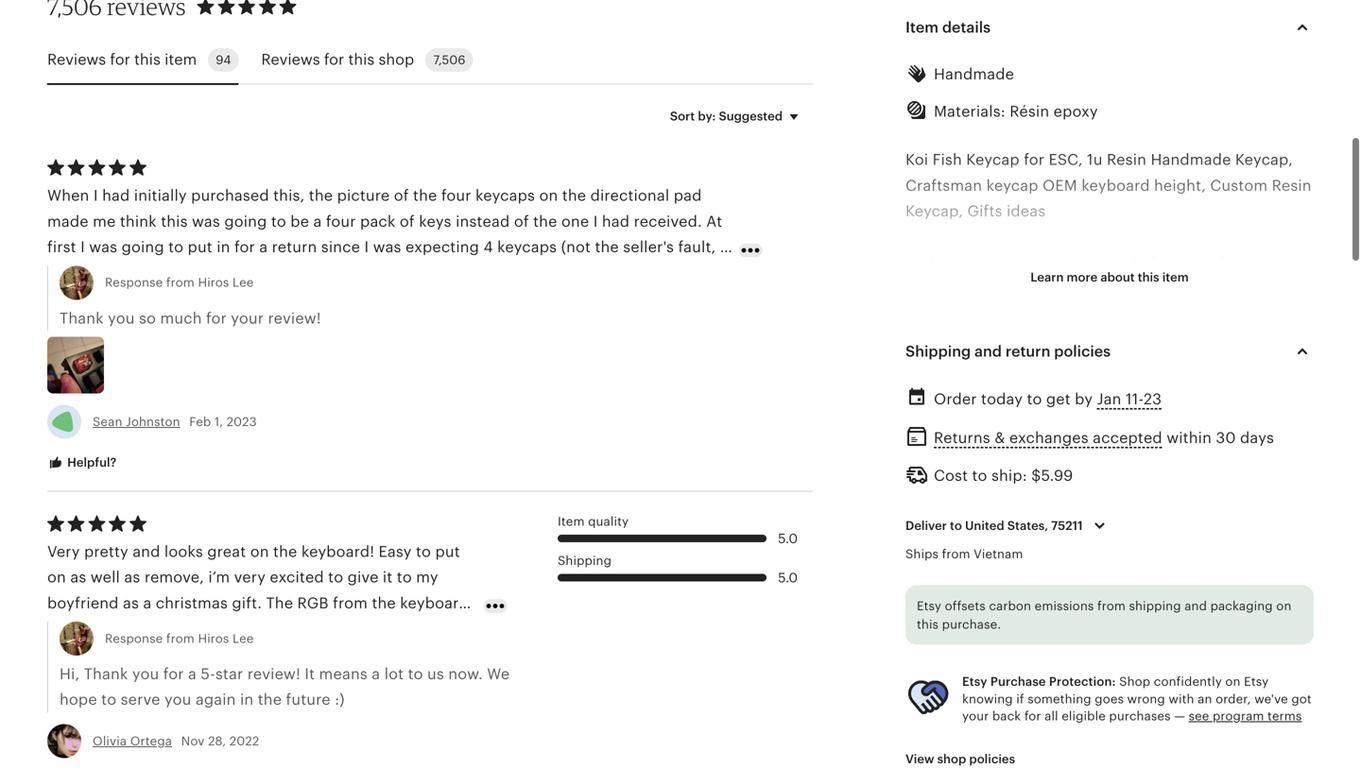 Task type: locate. For each thing, give the bounding box(es) containing it.
0 vertical spatial item
[[906, 19, 939, 36]]

5-
[[201, 666, 215, 683]]

and down paintbrushes.
[[975, 343, 1002, 360]]

this right about
[[1138, 270, 1160, 285]]

days right '30' at bottom right
[[1240, 430, 1274, 447]]

0 horizontal spatial item
[[558, 515, 585, 529]]

more inside dropdown button
[[1067, 270, 1098, 285]]

1 vertical spatial handmade
[[1151, 151, 1231, 168]]

more right learn
[[1067, 270, 1098, 285]]

fish
[[1054, 280, 1081, 297], [1093, 306, 1120, 323]]

and up 'laptop'
[[1185, 599, 1207, 614]]

lee up star
[[233, 632, 254, 646]]

1 vertical spatial item
[[1163, 270, 1189, 285]]

on up order,
[[1226, 675, 1241, 689]]

the right be
[[1186, 511, 1210, 528]]

2 5.0 from the top
[[778, 571, 798, 586]]

1 hiros from the top
[[198, 276, 229, 290]]

item inside dropdown button
[[906, 19, 939, 36]]

1 horizontal spatial item
[[906, 19, 939, 36]]

1 horizontal spatial handmade
[[1151, 151, 1231, 168]]

materials:
[[934, 103, 1006, 120]]

an right jan
[[1128, 383, 1146, 400]]

30
[[1216, 430, 1236, 447]]

5.0 for item quality
[[778, 531, 798, 546]]

1 horizontal spatial a
[[372, 666, 380, 683]]

your down something
[[1057, 717, 1090, 734]]

thank up view details of this review photo by sean johnston
[[60, 310, 104, 327]]

response from hiros lee up 5-
[[105, 632, 254, 646]]

review! inside hi, thank you for a 5-star review! it means a lot to us now. we hope to serve you again in the future :)
[[247, 666, 301, 683]]

exchanges
[[1010, 430, 1089, 447]]

cherry
[[906, 614, 956, 631]]

an inside with the desire to bring more slickness and uniqueness to your system. the fish was meticulously painted with small paintbrushes. each fish took approximately six days to complete. ultra-realistic three-dimensional layered resin painting. transparency and translucence interleaving together forming an incredibly subtle touch and vivid dynamic.
[[1128, 383, 1146, 400]]

to
[[1021, 254, 1036, 271], [906, 280, 921, 297], [944, 331, 959, 348], [1027, 391, 1042, 408], [972, 468, 988, 485], [950, 519, 962, 533], [408, 666, 423, 683], [101, 692, 116, 709]]

0 horizontal spatial keycap,
[[906, 203, 963, 220]]

the inside with the desire to bring more slickness and uniqueness to your system. the fish was meticulously painted with small paintbrushes. each fish took approximately six days to complete. ultra-realistic three-dimensional layered resin painting. transparency and translucence interleaving together forming an incredibly subtle touch and vivid dynamic.
[[1023, 280, 1050, 297]]

days inside with the desire to bring more slickness and uniqueness to your system. the fish was meticulously painted with small paintbrushes. each fish took approximately six days to complete. ultra-realistic three-dimensional layered resin painting. transparency and translucence interleaving together forming an incredibly subtle touch and vivid dynamic.
[[906, 331, 940, 348]]

etsy up knowing
[[962, 675, 988, 689]]

ultra-
[[1042, 331, 1083, 348]]

hope
[[60, 692, 97, 709]]

shop right the view
[[937, 752, 966, 767]]

lee up thank you so much for your review! at left
[[233, 276, 254, 290]]

1 horizontal spatial in
[[1001, 537, 1015, 554]]

united
[[965, 519, 1005, 533]]

1 horizontal spatial reviews
[[261, 51, 320, 68]]

0 vertical spatial on
[[1277, 599, 1292, 614]]

0 vertical spatial keycap,
[[1236, 151, 1293, 168]]

0 vertical spatial the
[[1023, 280, 1050, 297]]

with down if
[[1000, 717, 1031, 734]]

0 horizontal spatial an
[[1128, 383, 1146, 400]]

1 vertical spatial policies
[[969, 752, 1015, 767]]

not inside the fit for: suitable for most mechanical keyboards with cherry mx switches. not suitable for laptop keyboards.
[[1061, 614, 1088, 631]]

the left future
[[258, 692, 282, 709]]

0 horizontal spatial shipping
[[558, 554, 612, 568]]

1 vertical spatial hiros
[[198, 632, 229, 646]]

and down order
[[953, 408, 980, 425]]

profile:
[[906, 460, 958, 477]]

1 vertical spatial response
[[105, 632, 163, 646]]

purchase
[[991, 675, 1046, 689]]

7,506
[[433, 53, 466, 67]]

and up incredibly
[[1177, 357, 1205, 374]]

0 vertical spatial lee
[[233, 276, 254, 290]]

on up keyboards. at the bottom
[[1277, 599, 1292, 614]]

0 horizontal spatial on
[[1226, 675, 1241, 689]]

1 horizontal spatial item
[[1163, 270, 1189, 285]]

with up keyboards. at the bottom
[[1271, 588, 1303, 605]]

1 horizontal spatial the
[[1023, 280, 1050, 297]]

1u
[[1087, 151, 1103, 168]]

us down something
[[1036, 717, 1052, 734]]

most
[[1061, 588, 1098, 605]]

shipping for shipping and return policies
[[906, 343, 971, 360]]

for inside "kindly share with us your design, we can custom that for you."
[[906, 743, 926, 760]]

1 vertical spatial keycap,
[[906, 203, 963, 220]]

sa
[[962, 460, 982, 477]]

fish up each
[[1054, 280, 1081, 297]]

profile: sa
[[906, 460, 982, 477]]

terms
[[1268, 710, 1302, 724]]

koi
[[906, 151, 929, 168]]

with inside shop confidently on etsy knowing if something goes wrong with an order, we've got your back for all eligible purchases —
[[1169, 692, 1195, 707]]

in
[[1001, 537, 1015, 554], [240, 692, 254, 709]]

handmade up materials:
[[934, 66, 1014, 83]]

sort by: suggested
[[670, 109, 783, 123]]

item
[[165, 51, 197, 68], [1163, 270, 1189, 285]]

0 horizontal spatial the
[[906, 511, 933, 528]]

you
[[108, 310, 135, 327], [1001, 511, 1028, 528], [132, 666, 159, 683], [165, 692, 191, 709]]

1 vertical spatial days
[[1240, 430, 1274, 447]]

deliver to united states, 75211 button
[[892, 506, 1126, 546]]

1 response from the top
[[105, 276, 163, 290]]

your inside with the desire to bring more slickness and uniqueness to your system. the fish was meticulously painted with small paintbrushes. each fish took approximately six days to complete. ultra-realistic three-dimensional layered resin painting. transparency and translucence interleaving together forming an incredibly subtle touch and vivid dynamic.
[[925, 280, 958, 297]]

0 vertical spatial us
[[427, 666, 444, 683]]

reviews for reviews for this shop
[[261, 51, 320, 68]]

0 horizontal spatial item
[[165, 51, 197, 68]]

0 vertical spatial handmade
[[934, 66, 1014, 83]]

2 hiros from the top
[[198, 632, 229, 646]]

resin right custom
[[1272, 177, 1312, 194]]

0 vertical spatial keycap
[[966, 151, 1020, 168]]

keycap up the keycap
[[966, 151, 1020, 168]]

with up six
[[1277, 280, 1308, 297]]

oem
[[1043, 177, 1078, 194]]

with up the —
[[1169, 692, 1195, 707]]

0 vertical spatial policies
[[1054, 343, 1111, 360]]

that
[[1268, 717, 1297, 734]]

1 vertical spatial lee
[[233, 632, 254, 646]]

materials: résin epoxy
[[934, 103, 1098, 120]]

a left 5-
[[188, 666, 197, 683]]

0 vertical spatial fish
[[1054, 280, 1081, 297]]

0 horizontal spatial fish
[[1054, 280, 1081, 297]]

kindly share with us your design, we can custom that for you.
[[906, 717, 1297, 760]]

1 response from hiros lee from the top
[[105, 276, 254, 290]]

2 horizontal spatial etsy
[[1244, 675, 1269, 689]]

fit for: suitable for most mechanical keyboards with cherry mx switches. not suitable for laptop keyboards.
[[906, 588, 1311, 631]]

policies down each
[[1054, 343, 1111, 360]]

thank right hi, on the bottom
[[84, 666, 128, 683]]

0 horizontal spatial shop
[[379, 51, 414, 68]]

together
[[997, 383, 1061, 400]]

your inside "kindly share with us your design, we can custom that for you."
[[1057, 717, 1090, 734]]

tab list
[[47, 37, 813, 85]]

complete.
[[963, 331, 1038, 348]]

response from hiros lee up much
[[105, 276, 254, 290]]

1 vertical spatial thank
[[84, 666, 128, 683]]

ship:
[[992, 468, 1027, 485]]

0 horizontal spatial days
[[906, 331, 940, 348]]

etsy up we've
[[1244, 675, 1269, 689]]

1 lee from the top
[[233, 276, 254, 290]]

picture.
[[1047, 537, 1105, 554]]

1 horizontal spatial days
[[1240, 430, 1274, 447]]

hiros up thank you so much for your review! at left
[[198, 276, 229, 290]]

your down knowing
[[962, 710, 989, 724]]

2 response from hiros lee from the top
[[105, 632, 254, 646]]

you up vietnam
[[1001, 511, 1028, 528]]

0 horizontal spatial reviews
[[47, 51, 106, 68]]

view shop policies
[[906, 752, 1015, 767]]

this inside dropdown button
[[1138, 270, 1160, 285]]

on inside shop confidently on etsy knowing if something goes wrong with an order, we've got your back for all eligible purchases —
[[1226, 675, 1241, 689]]

etsy for etsy offsets carbon emissions from shipping and packaging on this purchase.
[[917, 599, 942, 614]]

shop left 7,506
[[379, 51, 414, 68]]

&
[[995, 430, 1005, 447]]

0 vertical spatial item
[[165, 51, 197, 68]]

hiros up 5-
[[198, 632, 229, 646]]

94
[[216, 53, 231, 67]]

1 horizontal spatial policies
[[1054, 343, 1111, 360]]

1 horizontal spatial on
[[1277, 599, 1292, 614]]

item inside dropdown button
[[1163, 270, 1189, 285]]

you right the "serve"
[[165, 692, 191, 709]]

0 vertical spatial shipping
[[906, 343, 971, 360]]

to right the lot
[[408, 666, 423, 683]]

2 response from the top
[[105, 632, 163, 646]]

1 vertical spatial response from hiros lee
[[105, 632, 254, 646]]

transparency
[[1074, 357, 1173, 374]]

not
[[1061, 614, 1088, 631], [1088, 666, 1114, 683]]

you inside 'the keycaps you received may not be the 100% same as it showed in the picture.'
[[1001, 511, 1028, 528]]

meticulously
[[1118, 280, 1212, 297]]

suitable
[[971, 588, 1032, 605]]

lee for review!
[[233, 276, 254, 290]]

the down bring
[[1023, 280, 1050, 297]]

1 vertical spatial item
[[558, 515, 585, 529]]

your up small
[[925, 280, 958, 297]]

sort by: suggested button
[[656, 96, 820, 136]]

1 horizontal spatial etsy
[[962, 675, 988, 689]]

1 horizontal spatial us
[[1036, 717, 1052, 734]]

0 vertical spatial resin
[[1107, 151, 1147, 168]]

this down fit
[[917, 618, 939, 632]]

item left 'details'
[[906, 19, 939, 36]]

same
[[1258, 511, 1297, 528]]

1 horizontal spatial shipping
[[906, 343, 971, 360]]

response up the "serve"
[[105, 632, 163, 646]]

0 vertical spatial not
[[1061, 614, 1088, 631]]

shipping inside shipping and return policies dropdown button
[[906, 343, 971, 360]]

we've
[[1255, 692, 1288, 707]]

item up approximately
[[1163, 270, 1189, 285]]

response up so
[[105, 276, 163, 290]]

0 horizontal spatial us
[[427, 666, 444, 683]]

not up the goes
[[1088, 666, 1114, 683]]

keycap up if
[[991, 666, 1045, 683]]

to right cost
[[972, 468, 988, 485]]

shipping down small
[[906, 343, 971, 360]]

the inside hi, thank you for a 5-star review! it means a lot to us now. we hope to serve you again in the future :)
[[258, 692, 282, 709]]

forming
[[1065, 383, 1124, 400]]

an up see
[[1198, 692, 1213, 707]]

sort
[[670, 109, 695, 123]]

etsy for etsy purchase protection:
[[962, 675, 988, 689]]

etsy inside etsy offsets carbon emissions from shipping and packaging on this purchase.
[[917, 599, 942, 614]]

0 horizontal spatial a
[[188, 666, 197, 683]]

—
[[1174, 710, 1186, 724]]

policies down share
[[969, 752, 1015, 767]]

bring
[[1040, 254, 1080, 271]]

item left 94 on the top left
[[165, 51, 197, 68]]

on inside etsy offsets carbon emissions from shipping and packaging on this purchase.
[[1277, 599, 1292, 614]]

days down small
[[906, 331, 940, 348]]

to up showed
[[950, 519, 962, 533]]

keycaps
[[937, 511, 997, 528]]

it
[[926, 537, 936, 554]]

1 vertical spatial in
[[240, 692, 254, 709]]

0 horizontal spatial policies
[[969, 752, 1015, 767]]

1 horizontal spatial an
[[1198, 692, 1213, 707]]

hiros for 5-
[[198, 632, 229, 646]]

0 horizontal spatial in
[[240, 692, 254, 709]]

1 vertical spatial us
[[1036, 717, 1052, 734]]

response from hiros lee
[[105, 276, 254, 290], [105, 632, 254, 646]]

0 horizontal spatial resin
[[1107, 151, 1147, 168]]

purchases
[[1109, 710, 1171, 724]]

item inside tab list
[[165, 51, 197, 68]]

5.0 for shipping
[[778, 571, 798, 586]]

1 vertical spatial review!
[[247, 666, 301, 683]]

in down star
[[240, 692, 254, 709]]

1 vertical spatial on
[[1226, 675, 1241, 689]]

1 horizontal spatial resin
[[1272, 177, 1312, 194]]

ships
[[906, 547, 939, 561]]

the right with
[[943, 254, 967, 271]]

0 vertical spatial response from hiros lee
[[105, 276, 254, 290]]

2022
[[230, 734, 259, 749]]

2 reviews from the left
[[261, 51, 320, 68]]

purchase.
[[942, 618, 1001, 632]]

0 horizontal spatial etsy
[[917, 599, 942, 614]]

a left the lot
[[372, 666, 380, 683]]

0 vertical spatial response
[[105, 276, 163, 290]]

quality
[[588, 515, 629, 529]]

the up as
[[906, 511, 933, 528]]

resin up keyboard
[[1107, 151, 1147, 168]]

0 vertical spatial review!
[[268, 310, 321, 327]]

item left 'quality'
[[558, 515, 585, 529]]

1 vertical spatial shipping
[[558, 554, 612, 568]]

koi fish keycap for esc, 1u resin handmade keycap, craftsman keycap oem keyboard height, custom resin keycap, gifts ideas
[[906, 151, 1312, 220]]

1 vertical spatial the
[[906, 511, 933, 528]]

1,
[[215, 415, 223, 429]]

1 horizontal spatial shop
[[937, 752, 966, 767]]

1 vertical spatial shop
[[937, 752, 966, 767]]

you up the "serve"
[[132, 666, 159, 683]]

1 vertical spatial an
[[1198, 692, 1213, 707]]

fish up realistic
[[1093, 306, 1120, 323]]

1 horizontal spatial fish
[[1093, 306, 1120, 323]]

again
[[196, 692, 236, 709]]

more up was
[[1084, 254, 1122, 271]]

response for so
[[105, 276, 163, 290]]

incredibly
[[1150, 383, 1223, 400]]

in down deliver to united states, 75211
[[1001, 537, 1015, 554]]

received
[[1032, 511, 1096, 528]]

dimensional
[[1189, 331, 1279, 348]]

0 vertical spatial in
[[1001, 537, 1015, 554]]

etsy up cherry
[[917, 599, 942, 614]]

shop
[[379, 51, 414, 68], [937, 752, 966, 767]]

for
[[110, 51, 130, 68], [324, 51, 344, 68], [1024, 151, 1045, 168], [206, 310, 227, 327], [1036, 588, 1057, 605], [1154, 614, 1175, 631], [163, 666, 184, 683], [1025, 710, 1041, 724], [906, 743, 926, 760]]

this left 94 on the top left
[[134, 51, 161, 68]]

to up layered
[[944, 331, 959, 348]]

shop
[[1120, 675, 1151, 689]]

response
[[105, 276, 163, 290], [105, 632, 163, 646]]

item for item details
[[906, 19, 939, 36]]

0 vertical spatial shop
[[379, 51, 414, 68]]

not down emissions at bottom right
[[1061, 614, 1088, 631]]

olivia ortega nov 28, 2022
[[93, 734, 259, 749]]

1 reviews from the left
[[47, 51, 106, 68]]

you left so
[[108, 310, 135, 327]]

us left now.
[[427, 666, 444, 683]]

keycap, down craftsman
[[906, 203, 963, 220]]

handmade up height, at the top right of page
[[1151, 151, 1231, 168]]

2 lee from the top
[[233, 632, 254, 646]]

included: keycap only, not include keyboard
[[906, 666, 1247, 683]]

0 vertical spatial 5.0
[[778, 531, 798, 546]]

1 vertical spatial 5.0
[[778, 571, 798, 586]]

1 5.0 from the top
[[778, 531, 798, 546]]

item details
[[906, 19, 991, 36]]

reviews
[[47, 51, 106, 68], [261, 51, 320, 68]]

and inside dropdown button
[[975, 343, 1002, 360]]

lee
[[233, 276, 254, 290], [233, 632, 254, 646]]

tab list containing reviews for this item
[[47, 37, 813, 85]]

handmade
[[934, 66, 1014, 83], [1151, 151, 1231, 168]]

us inside "kindly share with us your design, we can custom that for you."
[[1036, 717, 1052, 734]]

shipping down item quality
[[558, 554, 612, 568]]

future
[[286, 692, 331, 709]]

may
[[1100, 511, 1130, 528]]

0 vertical spatial hiros
[[198, 276, 229, 290]]

vietnam
[[974, 547, 1023, 561]]

0 vertical spatial days
[[906, 331, 940, 348]]

more
[[1084, 254, 1122, 271], [1067, 270, 1098, 285]]

keycap, up custom
[[1236, 151, 1293, 168]]

with inside with the desire to bring more slickness and uniqueness to your system. the fish was meticulously painted with small paintbrushes. each fish took approximately six days to complete. ultra-realistic three-dimensional layered resin painting. transparency and translucence interleaving together forming an incredibly subtle touch and vivid dynamic.
[[1277, 280, 1308, 297]]

0 vertical spatial an
[[1128, 383, 1146, 400]]

with inside the fit for: suitable for most mechanical keyboards with cherry mx switches. not suitable for laptop keyboards.
[[1271, 588, 1303, 605]]

100%
[[1214, 511, 1254, 528]]

esc,
[[1049, 151, 1083, 168]]

shipping and return policies button
[[889, 329, 1331, 374]]



Task type: describe. For each thing, give the bounding box(es) containing it.
six
[[1271, 306, 1291, 323]]

you.
[[931, 743, 962, 760]]

1 vertical spatial fish
[[1093, 306, 1120, 323]]

shipping for shipping
[[558, 554, 612, 568]]

etsy offsets carbon emissions from shipping and packaging on this purchase.
[[917, 599, 1292, 632]]

to inside dropdown button
[[950, 519, 962, 533]]

was
[[1085, 280, 1113, 297]]

item for item quality
[[558, 515, 585, 529]]

to right hope
[[101, 692, 116, 709]]

states,
[[1008, 519, 1049, 533]]

vivid
[[985, 408, 1020, 425]]

response from hiros lee for for
[[105, 632, 254, 646]]

reviews for reviews for this item
[[47, 51, 106, 68]]

1 vertical spatial keycap
[[991, 666, 1045, 683]]

now.
[[448, 666, 483, 683]]

0 horizontal spatial handmade
[[934, 66, 1014, 83]]

to down with
[[906, 280, 921, 297]]

accepted
[[1093, 430, 1163, 447]]

subtle
[[1228, 383, 1273, 400]]

the inside with the desire to bring more slickness and uniqueness to your system. the fish was meticulously painted with small paintbrushes. each fish took approximately six days to complete. ultra-realistic three-dimensional layered resin painting. transparency and translucence interleaving together forming an incredibly subtle touch and vivid dynamic.
[[943, 254, 967, 271]]

wrong
[[1128, 692, 1166, 707]]

suitable
[[1092, 614, 1150, 631]]

small
[[906, 306, 944, 323]]

hi,
[[60, 666, 80, 683]]

etsy inside shop confidently on etsy knowing if something goes wrong with an order, we've got your back for all eligible purchases —
[[1244, 675, 1269, 689]]

the keycaps you received may not be the 100% same as it showed in the picture.
[[906, 511, 1297, 554]]

helpful? button
[[33, 446, 131, 481]]

1 vertical spatial not
[[1088, 666, 1114, 683]]

helpful?
[[64, 456, 117, 470]]

within
[[1167, 430, 1212, 447]]

$
[[1032, 468, 1041, 485]]

ideas
[[1007, 203, 1046, 220]]

to left bring
[[1021, 254, 1036, 271]]

painting.
[[1004, 357, 1070, 374]]

mechanical
[[1102, 588, 1187, 605]]

shop inside button
[[937, 752, 966, 767]]

uniqueness
[[1229, 254, 1313, 271]]

28,
[[208, 734, 226, 749]]

thank inside hi, thank you for a 5-star review! it means a lot to us now. we hope to serve you again in the future :)
[[84, 666, 128, 683]]

we
[[1152, 717, 1173, 734]]

deliver to united states, 75211
[[906, 519, 1083, 533]]

1 vertical spatial resin
[[1272, 177, 1312, 194]]

fit
[[906, 588, 928, 605]]

carbon
[[989, 599, 1032, 614]]

something
[[1028, 692, 1092, 707]]

jan 11-23 button
[[1097, 386, 1162, 413]]

share
[[955, 717, 996, 734]]

can
[[1178, 717, 1204, 734]]

knowing
[[962, 692, 1013, 707]]

painted
[[1216, 280, 1272, 297]]

sean johnston feb 1, 2023
[[93, 415, 257, 429]]

an inside shop confidently on etsy knowing if something goes wrong with an order, we've got your back for all eligible purchases —
[[1198, 692, 1213, 707]]

kindly
[[906, 717, 951, 734]]

your right much
[[231, 310, 264, 327]]

by:
[[698, 109, 716, 123]]

from inside etsy offsets carbon emissions from shipping and packaging on this purchase.
[[1098, 599, 1126, 614]]

details
[[942, 19, 991, 36]]

offsets
[[945, 599, 986, 614]]

policies inside button
[[969, 752, 1015, 767]]

with
[[906, 254, 939, 271]]

interleaving
[[906, 383, 993, 400]]

lot
[[384, 666, 404, 683]]

us inside hi, thank you for a 5-star review! it means a lot to us now. we hope to serve you again in the future :)
[[427, 666, 444, 683]]

emissions
[[1035, 599, 1094, 614]]

lee for star
[[233, 632, 254, 646]]

packaging
[[1211, 599, 1273, 614]]

slickness
[[1126, 254, 1193, 271]]

included:
[[906, 666, 987, 683]]

policies inside dropdown button
[[1054, 343, 1111, 360]]

returns & exchanges accepted within 30 days
[[934, 430, 1274, 447]]

item details button
[[889, 5, 1331, 50]]

today
[[981, 391, 1023, 408]]

returns & exchanges accepted button
[[934, 424, 1163, 452]]

keyboard
[[1082, 177, 1150, 194]]

resin
[[964, 357, 1000, 374]]

reviews for this shop
[[261, 51, 414, 68]]

mx
[[960, 614, 984, 631]]

suggested
[[719, 109, 783, 123]]

deliver
[[906, 519, 947, 533]]

laptop
[[1179, 614, 1227, 631]]

goes
[[1095, 692, 1124, 707]]

and inside etsy offsets carbon emissions from shipping and packaging on this purchase.
[[1185, 599, 1207, 614]]

keyboards
[[1191, 588, 1267, 605]]

in inside hi, thank you for a 5-star review! it means a lot to us now. we hope to serve you again in the future :)
[[240, 692, 254, 709]]

the inside 'the keycaps you received may not be the 100% same as it showed in the picture.'
[[906, 511, 933, 528]]

hi, thank you for a 5-star review! it means a lot to us now. we hope to serve you again in the future :)
[[60, 666, 510, 709]]

this left 7,506
[[348, 51, 375, 68]]

hiros for your
[[198, 276, 229, 290]]

order,
[[1216, 692, 1251, 707]]

1 horizontal spatial keycap,
[[1236, 151, 1293, 168]]

in inside 'the keycaps you received may not be the 100% same as it showed in the picture.'
[[1001, 537, 1015, 554]]

took
[[1124, 306, 1157, 323]]

olivia
[[93, 734, 127, 749]]

eligible
[[1062, 710, 1106, 724]]

this inside etsy offsets carbon emissions from shipping and packaging on this purchase.
[[917, 618, 939, 632]]

means
[[319, 666, 368, 683]]

etsy purchase protection:
[[962, 675, 1116, 689]]

showed
[[940, 537, 997, 554]]

1 a from the left
[[188, 666, 197, 683]]

more inside with the desire to bring more slickness and uniqueness to your system. the fish was meticulously painted with small paintbrushes. each fish took approximately six days to complete. ultra-realistic three-dimensional layered resin painting. transparency and translucence interleaving together forming an incredibly subtle touch and vivid dynamic.
[[1084, 254, 1122, 271]]

view details of this review photo by sean johnston image
[[47, 337, 104, 394]]

for inside hi, thank you for a 5-star review! it means a lot to us now. we hope to serve you again in the future :)
[[163, 666, 184, 683]]

handmade inside koi fish keycap for esc, 1u resin handmade keycap, craftsman keycap oem keyboard height, custom resin keycap, gifts ideas
[[1151, 151, 1231, 168]]

much
[[160, 310, 202, 327]]

keycap inside koi fish keycap for esc, 1u resin handmade keycap, craftsman keycap oem keyboard height, custom resin keycap, gifts ideas
[[966, 151, 1020, 168]]

it
[[305, 666, 315, 683]]

as
[[906, 537, 922, 554]]

2 a from the left
[[372, 666, 380, 683]]

response for you
[[105, 632, 163, 646]]

design,
[[1094, 717, 1148, 734]]

response from hiros lee for much
[[105, 276, 254, 290]]

for:
[[932, 588, 967, 605]]

see program terms link
[[1189, 710, 1302, 724]]

learn more about this item
[[1031, 270, 1189, 285]]

for inside shop confidently on etsy knowing if something goes wrong with an order, we've got your back for all eligible purchases —
[[1025, 710, 1041, 724]]

reviews for this item
[[47, 51, 197, 68]]

height,
[[1154, 177, 1206, 194]]

with inside "kindly share with us your design, we can custom that for you."
[[1000, 717, 1031, 734]]

all
[[1045, 710, 1059, 724]]

and up "painted"
[[1197, 254, 1225, 271]]

shop inside tab list
[[379, 51, 414, 68]]

your inside shop confidently on etsy knowing if something goes wrong with an order, we've got your back for all eligible purchases —
[[962, 710, 989, 724]]

the down the states, on the bottom right
[[1019, 537, 1043, 554]]

back
[[993, 710, 1021, 724]]

5.99
[[1041, 468, 1073, 485]]

0 vertical spatial thank
[[60, 310, 104, 327]]

for inside koi fish keycap for esc, 1u resin handmade keycap, craftsman keycap oem keyboard height, custom resin keycap, gifts ideas
[[1024, 151, 1045, 168]]

we
[[487, 666, 510, 683]]

cost to ship: $ 5.99
[[934, 468, 1073, 485]]

to left get
[[1027, 391, 1042, 408]]



Task type: vqa. For each thing, say whether or not it's contained in the screenshot.
see program terms
yes



